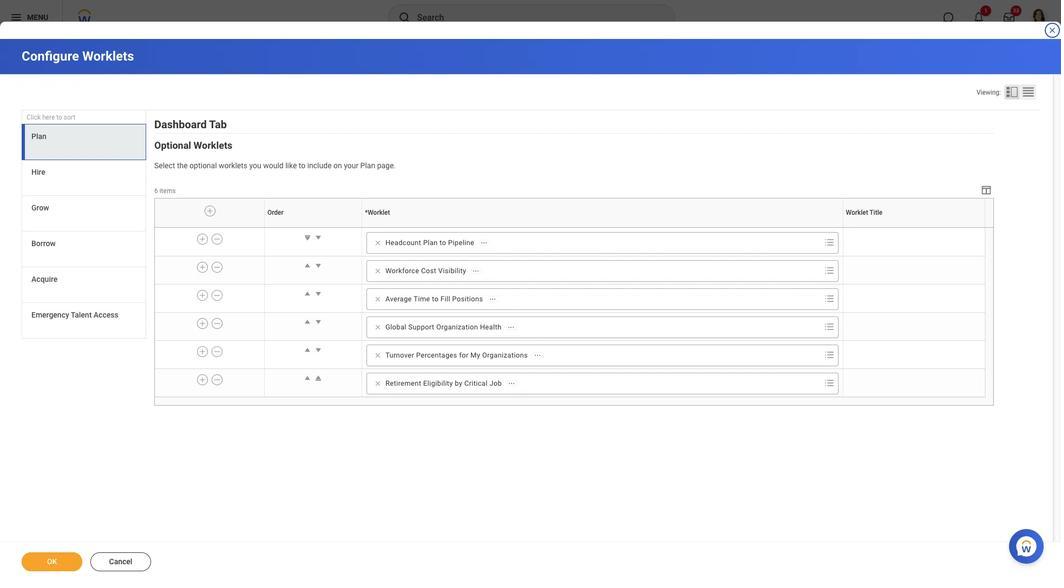 Task type: vqa. For each thing, say whether or not it's contained in the screenshot.
Submit
no



Task type: locate. For each thing, give the bounding box(es) containing it.
to left 'sort'
[[56, 114, 62, 121]]

related actions image for workforce cost visibility
[[472, 267, 480, 275]]

2 row element from the top
[[155, 229, 986, 256]]

caret down image for caret up image related to workforce
[[313, 260, 324, 271]]

related actions image inside workforce cost visibility, press delete to clear value. option
[[472, 267, 480, 275]]

0 vertical spatial order
[[268, 209, 284, 217]]

plan inside list box
[[31, 132, 47, 141]]

click here to sort button
[[22, 111, 146, 125]]

to right like
[[299, 161, 306, 170]]

turnover percentages for my organizations, press delete to clear value. option
[[370, 349, 547, 362]]

your
[[344, 161, 359, 170]]

tab
[[209, 118, 227, 131]]

0 vertical spatial caret up image
[[302, 317, 313, 328]]

row element containing global support organization health
[[155, 313, 986, 341]]

plus image for minus image corresponding to global support organization health
[[199, 319, 206, 329]]

order up order column header
[[268, 209, 284, 217]]

x small image
[[373, 266, 383, 277], [373, 294, 383, 305], [373, 322, 383, 333], [373, 350, 383, 361], [373, 379, 383, 389]]

list box
[[22, 124, 146, 339]]

related actions image inside retirement eligibility by critical job, press delete to clear value. option
[[508, 380, 516, 388]]

list box containing plan
[[22, 124, 146, 339]]

related actions image
[[481, 239, 488, 247], [508, 324, 515, 331]]

1 x small image from the top
[[373, 266, 383, 277]]

3 prompts image from the top
[[823, 377, 836, 390]]

headcount plan to pipeline
[[386, 239, 475, 247]]

worklet
[[368, 209, 390, 217], [846, 209, 869, 217], [602, 227, 604, 228], [913, 227, 915, 228]]

related actions image right positions
[[489, 296, 497, 303]]

title
[[870, 209, 883, 217], [915, 227, 916, 228]]

related actions image inside turnover percentages for my organizations, press delete to clear value. option
[[534, 352, 542, 360]]

you
[[249, 161, 261, 170]]

x small image for average time to fill positions
[[373, 294, 383, 305]]

x small image left global on the left of the page
[[373, 322, 383, 333]]

caret up image
[[302, 260, 313, 271], [302, 289, 313, 299], [302, 373, 313, 384]]

3 x small image from the top
[[373, 322, 383, 333]]

eligibility
[[423, 380, 453, 388]]

navigation pane region
[[22, 111, 146, 342]]

to left fill
[[432, 295, 439, 303]]

4 x small image from the top
[[373, 350, 383, 361]]

1 vertical spatial title
[[915, 227, 916, 228]]

x small image inside average time to fill positions, press delete to clear value. option
[[373, 294, 383, 305]]

x small image left retirement at the left bottom
[[373, 379, 383, 389]]

to for click
[[56, 114, 62, 121]]

average time to fill positions, press delete to clear value. option
[[370, 293, 502, 306]]

3 minus image from the top
[[213, 319, 221, 329]]

retirement eligibility by critical job, press delete to clear value. option
[[370, 378, 521, 391]]

2 prompts image from the top
[[823, 321, 836, 334]]

x small image left turnover
[[373, 350, 383, 361]]

turnover
[[386, 352, 414, 360]]

order worklet worklet title
[[313, 227, 916, 228]]

4 caret down image from the top
[[313, 345, 324, 356]]

0 vertical spatial prompts image
[[823, 264, 836, 277]]

1 vertical spatial caret up image
[[302, 345, 313, 356]]

1 vertical spatial plan
[[361, 161, 375, 170]]

1 horizontal spatial plan
[[361, 161, 375, 170]]

4 row element from the top
[[155, 285, 986, 313]]

x small image inside turnover percentages for my organizations, press delete to clear value. option
[[373, 350, 383, 361]]

caret down image for caret up icon corresponding to fourth minus image from the top
[[313, 345, 324, 356]]

caret down image for 2nd caret up image from the bottom of the optional worklets group
[[313, 289, 324, 299]]

1 horizontal spatial related actions image
[[508, 324, 515, 331]]

related actions image inside "global support organization health, press delete to clear value." option
[[508, 324, 515, 331]]

0 horizontal spatial related actions image
[[481, 239, 488, 247]]

6
[[154, 187, 158, 195]]

caret down image
[[313, 260, 324, 271], [313, 289, 324, 299], [313, 317, 324, 328], [313, 345, 324, 356]]

0 vertical spatial caret up image
[[302, 260, 313, 271]]

row element containing workforce cost visibility
[[155, 256, 986, 285]]

sort
[[64, 114, 75, 121]]

order column header
[[265, 227, 362, 229]]

x small image inside workforce cost visibility, press delete to clear value. option
[[373, 266, 383, 277]]

related actions image right organizations
[[534, 352, 542, 360]]

1 vertical spatial prompts image
[[823, 292, 836, 305]]

access
[[94, 311, 118, 320]]

1 vertical spatial order
[[313, 227, 314, 228]]

5 x small image from the top
[[373, 379, 383, 389]]

1 horizontal spatial order
[[313, 227, 314, 228]]

to
[[56, 114, 62, 121], [299, 161, 306, 170], [440, 239, 447, 247], [432, 295, 439, 303]]

row element
[[155, 199, 988, 228], [155, 229, 986, 256], [155, 256, 986, 285], [155, 285, 986, 313], [155, 313, 986, 341], [155, 341, 986, 369], [155, 369, 986, 397]]

caret bottom image
[[302, 232, 313, 243]]

2 caret down image from the top
[[313, 289, 324, 299]]

workforce cost visibility
[[386, 267, 467, 275]]

3 prompts image from the top
[[823, 349, 836, 362]]

2 vertical spatial prompts image
[[823, 377, 836, 390]]

prompts image
[[823, 236, 836, 249], [823, 292, 836, 305], [823, 377, 836, 390]]

2 x small image from the top
[[373, 294, 383, 305]]

x small image inside retirement eligibility by critical job, press delete to clear value. option
[[373, 379, 383, 389]]

workday assistant region
[[1010, 525, 1049, 564]]

worklets
[[82, 49, 134, 64], [194, 140, 233, 151]]

related actions image for turnover percentages for my organizations
[[534, 352, 542, 360]]

2 vertical spatial caret up image
[[302, 373, 313, 384]]

0 horizontal spatial worklets
[[82, 49, 134, 64]]

items
[[160, 187, 176, 195]]

x small image for global support organization health
[[373, 322, 383, 333]]

worklets inside group
[[194, 140, 233, 151]]

0 horizontal spatial plan
[[31, 132, 47, 141]]

7 row element from the top
[[155, 369, 986, 397]]

2 vertical spatial plan
[[423, 239, 438, 247]]

2 caret up image from the top
[[302, 345, 313, 356]]

plan down the "click"
[[31, 132, 47, 141]]

0 vertical spatial related actions image
[[481, 239, 488, 247]]

time
[[414, 295, 430, 303]]

x small image left workforce
[[373, 266, 383, 277]]

*
[[365, 209, 368, 217]]

0 vertical spatial title
[[870, 209, 883, 217]]

0 horizontal spatial order
[[268, 209, 284, 217]]

1 caret up image from the top
[[302, 317, 313, 328]]

cost
[[421, 267, 437, 275]]

5 row element from the top
[[155, 313, 986, 341]]

2 vertical spatial prompts image
[[823, 349, 836, 362]]

minus image for global support organization health
[[213, 319, 221, 329]]

order
[[268, 209, 284, 217], [313, 227, 314, 228]]

plan right headcount
[[423, 239, 438, 247]]

cancel
[[109, 558, 132, 567]]

headcount plan to pipeline, press delete to clear value. option
[[370, 237, 494, 250]]

3 row element from the top
[[155, 256, 986, 285]]

x small image left average
[[373, 294, 383, 305]]

related actions image right job
[[508, 380, 516, 388]]

by
[[455, 380, 463, 388]]

plan right your
[[361, 161, 375, 170]]

job
[[490, 380, 502, 388]]

click here to sort
[[27, 114, 75, 121]]

1 vertical spatial caret up image
[[302, 289, 313, 299]]

would
[[263, 161, 284, 170]]

my
[[471, 352, 481, 360]]

configure worklets main content
[[0, 39, 1062, 582]]

organizations
[[482, 352, 528, 360]]

prompts image
[[823, 264, 836, 277], [823, 321, 836, 334], [823, 349, 836, 362]]

related actions image
[[472, 267, 480, 275], [489, 296, 497, 303], [534, 352, 542, 360], [508, 380, 516, 388]]

to left pipeline
[[440, 239, 447, 247]]

optional worklets group
[[154, 139, 995, 406]]

configure worklets
[[22, 49, 134, 64]]

on
[[334, 161, 342, 170]]

1 minus image from the top
[[213, 263, 221, 272]]

2 horizontal spatial plan
[[423, 239, 438, 247]]

configure
[[22, 49, 79, 64]]

row element containing retirement eligibility by critical job
[[155, 369, 986, 397]]

related actions image right pipeline
[[481, 239, 488, 247]]

3 caret down image from the top
[[313, 317, 324, 328]]

plus image
[[206, 207, 214, 216], [199, 234, 206, 244], [199, 263, 206, 272], [199, 291, 206, 301], [199, 319, 206, 329], [199, 347, 206, 357], [199, 375, 206, 385]]

row element containing order
[[155, 199, 988, 228]]

plan
[[31, 132, 47, 141], [361, 161, 375, 170], [423, 239, 438, 247]]

caret up image
[[302, 317, 313, 328], [302, 345, 313, 356]]

to inside popup button
[[56, 114, 62, 121]]

related actions image inside headcount plan to pipeline, press delete to clear value. option
[[481, 239, 488, 247]]

worklet column header
[[362, 227, 843, 229]]

1 horizontal spatial worklets
[[194, 140, 233, 151]]

global support organization health
[[386, 323, 502, 331]]

hire
[[31, 168, 45, 177]]

0 vertical spatial prompts image
[[823, 236, 836, 249]]

minus image
[[213, 234, 221, 244]]

0 vertical spatial worklets
[[82, 49, 134, 64]]

1 horizontal spatial title
[[915, 227, 916, 228]]

1 vertical spatial related actions image
[[508, 324, 515, 331]]

x small image for turnover percentages for my organizations
[[373, 350, 383, 361]]

related actions image inside average time to fill positions, press delete to clear value. option
[[489, 296, 497, 303]]

0 horizontal spatial title
[[870, 209, 883, 217]]

caret down image for minus image corresponding to global support organization health caret up icon
[[313, 317, 324, 328]]

x small image for retirement eligibility by critical job
[[373, 379, 383, 389]]

2 prompts image from the top
[[823, 292, 836, 305]]

percentages
[[416, 352, 458, 360]]

1 row element from the top
[[155, 199, 988, 228]]

prompts image for positions
[[823, 292, 836, 305]]

2 minus image from the top
[[213, 291, 221, 301]]

1 vertical spatial prompts image
[[823, 321, 836, 334]]

related actions image for retirement eligibility by critical job
[[508, 380, 516, 388]]

1 vertical spatial worklets
[[194, 140, 233, 151]]

global support organization health, press delete to clear value. option
[[370, 321, 521, 334]]

1 caret down image from the top
[[313, 260, 324, 271]]

row element containing average time to fill positions
[[155, 285, 986, 313]]

average
[[386, 295, 412, 303]]

Toggle to List Detail view radio
[[1005, 85, 1021, 100]]

average time to fill positions element
[[386, 295, 483, 304]]

health
[[480, 323, 502, 331]]

plan inside headcount plan to pipeline element
[[423, 239, 438, 247]]

minus image
[[213, 263, 221, 272], [213, 291, 221, 301], [213, 319, 221, 329], [213, 347, 221, 357], [213, 375, 221, 385]]

caret top image
[[313, 373, 324, 384]]

worklet title column header
[[843, 227, 986, 229]]

order up caret bottom "image"
[[313, 227, 314, 228]]

related actions image right health
[[508, 324, 515, 331]]

support
[[409, 323, 435, 331]]

pipeline
[[448, 239, 475, 247]]

worklets for optional worklets
[[194, 140, 233, 151]]

workforce cost visibility element
[[386, 266, 467, 276]]

to for headcount
[[440, 239, 447, 247]]

global support organization health element
[[386, 323, 502, 333]]

plus image for minus icon at the top left of the page
[[199, 234, 206, 244]]

grow
[[31, 204, 49, 212]]

5 minus image from the top
[[213, 375, 221, 385]]

related actions image right visibility
[[472, 267, 480, 275]]

Toggle to Grid view radio
[[1021, 85, 1037, 100]]

ok button
[[22, 553, 82, 572]]

1 caret up image from the top
[[302, 260, 313, 271]]

average time to fill positions
[[386, 295, 483, 303]]

6 row element from the top
[[155, 341, 986, 369]]

0 vertical spatial plan
[[31, 132, 47, 141]]

3 caret up image from the top
[[302, 373, 313, 384]]



Task type: describe. For each thing, give the bounding box(es) containing it.
viewing:
[[977, 89, 1002, 96]]

4 minus image from the top
[[213, 347, 221, 357]]

headcount
[[386, 239, 422, 247]]

worklets for configure worklets
[[82, 49, 134, 64]]

caret up image for workforce
[[302, 260, 313, 271]]

dashboard tab
[[154, 118, 227, 131]]

caret up image for retirement
[[302, 373, 313, 384]]

global
[[386, 323, 407, 331]]

positions
[[452, 295, 483, 303]]

borrow
[[31, 240, 56, 248]]

headcount plan to pipeline element
[[386, 238, 475, 248]]

include
[[307, 161, 332, 170]]

critical
[[465, 380, 488, 388]]

fill
[[441, 295, 451, 303]]

emergency
[[31, 311, 69, 320]]

talent
[[71, 311, 92, 320]]

plus image for 4th minus image from the bottom
[[199, 291, 206, 301]]

optional worklets button
[[154, 140, 233, 151]]

to for average
[[432, 295, 439, 303]]

configure worklets dialog
[[0, 0, 1062, 582]]

inbox large image
[[1004, 12, 1015, 23]]

x small image for workforce cost visibility
[[373, 266, 383, 277]]

ok
[[47, 558, 57, 567]]

x small image
[[373, 238, 383, 249]]

acquire
[[31, 275, 58, 284]]

cancel button
[[90, 553, 151, 572]]

row element containing turnover percentages for my organizations
[[155, 341, 986, 369]]

row element containing headcount plan to pipeline
[[155, 229, 986, 256]]

1 prompts image from the top
[[823, 236, 836, 249]]

notifications large image
[[974, 12, 985, 23]]

related actions image for global support organization health
[[508, 324, 515, 331]]

here
[[42, 114, 55, 121]]

1 prompts image from the top
[[823, 264, 836, 277]]

prompts image for my
[[823, 349, 836, 362]]

plus image for minus image associated with workforce cost visibility
[[199, 263, 206, 272]]

search image
[[398, 11, 411, 24]]

worklet title
[[846, 209, 883, 217]]

optional worklets
[[154, 140, 233, 151]]

minus image for retirement eligibility by critical job
[[213, 375, 221, 385]]

like
[[286, 161, 297, 170]]

viewing: option group
[[977, 85, 1040, 102]]

the
[[177, 161, 188, 170]]

for
[[459, 352, 469, 360]]

click to view/edit grid preferences image
[[981, 184, 993, 196]]

visibility
[[439, 267, 467, 275]]

caret up image for minus image corresponding to global support organization health
[[302, 317, 313, 328]]

6 items
[[154, 187, 176, 195]]

retirement eligibility by critical job
[[386, 380, 502, 388]]

turnover percentages for my organizations element
[[386, 351, 528, 361]]

emergency talent access
[[31, 311, 118, 320]]

minus image for workforce cost visibility
[[213, 263, 221, 272]]

plus image for minus image corresponding to retirement eligibility by critical job
[[199, 375, 206, 385]]

organization
[[437, 323, 478, 331]]

order for order
[[268, 209, 284, 217]]

close configure worklets image
[[1049, 26, 1057, 35]]

retirement
[[386, 380, 422, 388]]

optional
[[190, 161, 217, 170]]

list box inside the configure worklets 'main content'
[[22, 124, 146, 339]]

caret up image for fourth minus image from the top
[[302, 345, 313, 356]]

turnover percentages for my organizations
[[386, 352, 528, 360]]

retirement eligibility by critical job element
[[386, 379, 502, 389]]

order for order worklet worklet title
[[313, 227, 314, 228]]

2 caret up image from the top
[[302, 289, 313, 299]]

related actions image for average time to fill positions
[[489, 296, 497, 303]]

worklets
[[219, 161, 248, 170]]

plus image for fourth minus image from the top
[[199, 347, 206, 357]]

* worklet
[[365, 209, 390, 217]]

prompts image for health
[[823, 321, 836, 334]]

profile logan mcneil element
[[1025, 5, 1055, 29]]

related actions image for headcount plan to pipeline
[[481, 239, 488, 247]]

workforce
[[386, 267, 420, 275]]

workforce cost visibility, press delete to clear value. option
[[370, 265, 485, 278]]

click
[[27, 114, 41, 121]]

page.
[[377, 161, 396, 170]]

select
[[154, 161, 175, 170]]

prompts image for job
[[823, 377, 836, 390]]

caret down image
[[313, 232, 324, 243]]

optional
[[154, 140, 191, 151]]

select the optional worklets you would like to include on your plan page.
[[154, 161, 396, 170]]

dashboard
[[154, 118, 207, 131]]



